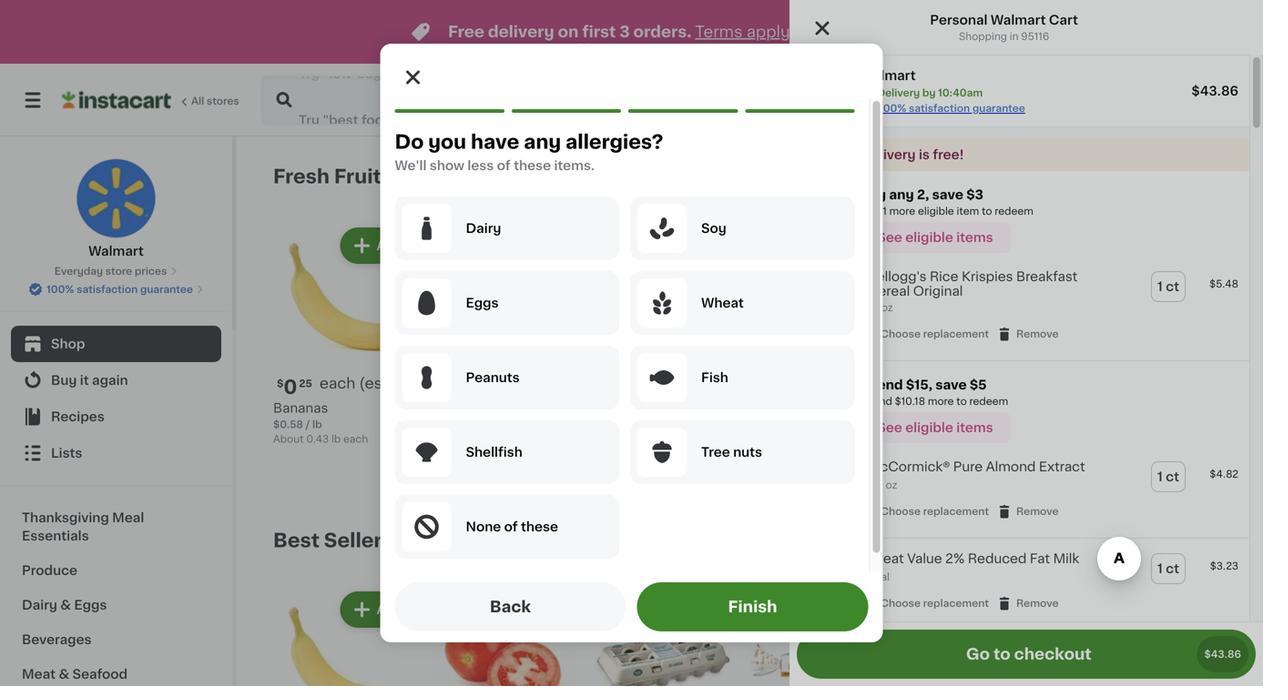 Task type: locate. For each thing, give the bounding box(es) containing it.
2 remove from the top
[[1016, 507, 1059, 517]]

2 horizontal spatial stock
[[1130, 471, 1159, 481]]

any
[[524, 133, 561, 152], [889, 189, 914, 201]]

1 vertical spatial these
[[521, 521, 558, 534]]

3 choose replacement button from the top
[[861, 596, 989, 612]]

1 spend from the top
[[860, 379, 903, 392]]

0 vertical spatial eggs
[[466, 297, 499, 310]]

street
[[983, 93, 1026, 107]]

save right 2,
[[932, 189, 964, 201]]

buy for buy any 2, save $3 add 1 more eligible item to redeem
[[860, 189, 886, 201]]

3 product group from the top
[[790, 539, 1250, 623]]

of
[[497, 159, 511, 172], [504, 521, 518, 534]]

1 horizontal spatial 0
[[443, 378, 456, 397]]

choose down fl
[[881, 507, 921, 517]]

ct for mccormick® pure almond extract
[[1166, 471, 1180, 484]]

1 see eligible items from the top
[[877, 231, 993, 244]]

less
[[468, 159, 494, 172]]

choose down cereal
[[881, 329, 921, 339]]

walmart up everyday store prices link
[[89, 245, 144, 258]]

walmart link
[[76, 158, 156, 260]]

terms apply. link
[[695, 24, 794, 40]]

delivery up the 100% satisfaction guarantee link
[[877, 88, 920, 98]]

first left 3
[[582, 24, 616, 40]]

2 item carousel region from the top
[[273, 523, 1213, 687]]

1 vertical spatial &
[[59, 669, 69, 681]]

all up fat
[[1038, 535, 1053, 547]]

$0.58
[[273, 420, 303, 430]]

ct down hass
[[439, 420, 450, 430]]

delivery
[[488, 24, 554, 40], [863, 148, 916, 161]]

prices
[[135, 266, 167, 276]]

container
[[937, 420, 989, 430]]

oz right fl
[[886, 481, 897, 491]]

to
[[982, 206, 992, 216], [957, 397, 967, 407], [994, 647, 1011, 663]]

dairy down produce
[[22, 599, 57, 612]]

100% up your first delivery is free!
[[879, 103, 907, 113]]

to inside buy any 2, save $3 add 1 more eligible item to redeem
[[982, 206, 992, 216]]

best sellers
[[273, 531, 393, 551]]

save
[[932, 189, 964, 201], [936, 379, 967, 392]]

delivery left on
[[488, 24, 554, 40]]

1 vertical spatial stock
[[653, 456, 681, 466]]

2 remove button from the top
[[996, 504, 1059, 520]]

delivery inside delivery by 10:40am 'link'
[[987, 93, 1046, 107]]

1 horizontal spatial to
[[982, 206, 992, 216]]

1 left $5.48
[[1158, 281, 1163, 293]]

$0.25 each (estimated) element
[[273, 376, 418, 400]]

by right street
[[1049, 93, 1067, 107]]

2
[[920, 378, 932, 397], [868, 481, 874, 491]]

0 vertical spatial see eligible items
[[877, 231, 993, 244]]

dairy & eggs
[[22, 599, 107, 612]]

1 ct left $5.48
[[1158, 281, 1180, 293]]

choose replacement button down the mccormick®
[[861, 504, 989, 520]]

add your shopping preferences element
[[380, 44, 883, 643]]

1 horizontal spatial 2
[[920, 378, 932, 397]]

/ left package
[[1139, 453, 1143, 463]]

/ up 0.43
[[306, 420, 310, 430]]

1 see from the top
[[877, 231, 902, 244]]

0 vertical spatial redeem
[[995, 206, 1034, 216]]

to-
[[798, 420, 817, 433]]

eligible for save
[[905, 422, 953, 435]]

wheat
[[701, 297, 744, 310]]

0 vertical spatial first
[[582, 24, 616, 40]]

0 vertical spatial about
[[273, 435, 304, 445]]

more
[[889, 206, 915, 216], [928, 397, 954, 407]]

0 horizontal spatial 0
[[284, 378, 297, 397]]

2 horizontal spatial walmart
[[991, 14, 1046, 26]]

1 horizontal spatial delivery by 10:40am
[[987, 93, 1131, 107]]

pom
[[750, 402, 782, 415]]

0 vertical spatial dairy
[[466, 222, 501, 235]]

choose for kellogg's
[[881, 329, 921, 339]]

0 horizontal spatial delivery
[[877, 88, 920, 98]]

add
[[860, 206, 880, 216], [377, 240, 403, 252], [854, 240, 880, 252], [377, 604, 403, 617], [854, 604, 880, 617], [1013, 604, 1040, 617]]

2 product group from the top
[[790, 447, 1250, 531]]

see eligible items for kellogg's
[[877, 231, 993, 244]]

do you have any allergies? we'll show less of these items.
[[395, 133, 663, 172]]

items
[[957, 231, 993, 244], [957, 422, 993, 435]]

add down your first delivery is free!
[[860, 206, 880, 216]]

1 vertical spatial 1 ct button
[[1152, 463, 1185, 492]]

0 vertical spatial many
[[451, 438, 479, 448]]

more down 72
[[928, 397, 954, 407]]

1 horizontal spatial first
[[833, 148, 860, 161]]

& right meat
[[59, 669, 69, 681]]

1 down hass
[[432, 420, 437, 430]]

1 vertical spatial dairy
[[22, 599, 57, 612]]

1 horizontal spatial satisfaction
[[909, 103, 970, 113]]

items down strawberries
[[957, 422, 993, 435]]

1 vertical spatial remove
[[1016, 507, 1059, 517]]

1 item carousel region from the top
[[273, 158, 1213, 508]]

stock down about 2.48 lb / package
[[1130, 471, 1159, 481]]

choose replacement for value
[[881, 599, 989, 609]]

$ left 25
[[277, 379, 284, 389]]

oz right 8 at the right bottom
[[760, 456, 772, 466]]

all for best sellers
[[1038, 535, 1053, 547]]

100% inside button
[[47, 285, 74, 295]]

items.
[[554, 159, 595, 172]]

3 choose from the top
[[881, 599, 921, 609]]

eligible down strawberries
[[905, 422, 953, 435]]

1 vertical spatial satisfaction
[[77, 285, 138, 295]]

redeem right item
[[995, 206, 1034, 216]]

buy inside buy any 2, save $3 add 1 more eligible item to redeem
[[860, 189, 886, 201]]

view all (40+) button
[[996, 158, 1111, 195]]

to inside spend $15, save $5 spend $10.18 more to redeem
[[957, 397, 967, 407]]

2 horizontal spatial many in stock
[[1087, 471, 1159, 481]]

remove down breakfast
[[1016, 329, 1059, 339]]

1 horizontal spatial many
[[610, 456, 638, 466]]

save inside buy any 2, save $3 add 1 more eligible item to redeem
[[932, 189, 964, 201]]

choose replacement button down value
[[861, 596, 989, 612]]

dairy down less at top
[[466, 222, 501, 235]]

1 choose replacement button from the top
[[861, 326, 989, 343]]

item carousel region
[[273, 158, 1213, 508], [273, 523, 1213, 687]]

product group containing great value 2% reduced fat milk
[[790, 539, 1250, 623]]

$3
[[967, 189, 984, 201]]

any up items.
[[524, 133, 561, 152]]

1 ct button left $5.48
[[1152, 272, 1185, 301]]

2 inside mccormick® pure almond extract 2 fl oz
[[868, 481, 874, 491]]

delivery by 10:40am up the 100% satisfaction guarantee link
[[877, 88, 983, 98]]

1 vertical spatial first
[[833, 148, 860, 161]]

0 vertical spatial walmart
[[991, 14, 1046, 26]]

1 vertical spatial items
[[957, 422, 993, 435]]

redeem inside buy any 2, save $3 add 1 more eligible item to redeem
[[995, 206, 1034, 216]]

1 horizontal spatial by
[[1049, 93, 1067, 107]]

back button
[[395, 583, 626, 632]]

0 horizontal spatial 100% satisfaction guarantee
[[47, 285, 193, 295]]

thanksgiving meal essentials link
[[11, 501, 221, 554]]

2 all from the top
[[1038, 535, 1053, 547]]

1 ct down package
[[1158, 471, 1180, 484]]

arils
[[840, 439, 867, 451]]

1 1 ct button from the top
[[1152, 272, 1185, 301]]

3 1 ct from the top
[[1158, 563, 1180, 576]]

0 vertical spatial remove
[[1016, 329, 1059, 339]]

1 horizontal spatial stock
[[653, 456, 681, 466]]

see eligible items down strawberries
[[877, 422, 993, 435]]

delivery
[[877, 88, 920, 98], [987, 93, 1046, 107]]

1 horizontal spatial lb
[[332, 435, 341, 445]]

2 items from the top
[[957, 422, 993, 435]]

each (est.)
[[320, 377, 398, 391]]

(30+)
[[1056, 535, 1091, 547]]

2 replacement from the top
[[923, 507, 989, 517]]

2 spend from the top
[[860, 397, 892, 407]]

1 view from the top
[[1003, 170, 1035, 183]]

extract
[[1039, 461, 1085, 474]]

by
[[923, 88, 936, 98], [1049, 93, 1067, 107]]

2 inside product group
[[920, 378, 932, 397]]

product group
[[790, 257, 1250, 354], [790, 447, 1250, 531], [790, 539, 1250, 623]]

0 vertical spatial $43.86
[[1192, 85, 1239, 97]]

all stores link
[[62, 75, 240, 126]]

0 vertical spatial &
[[60, 599, 71, 612]]

meat
[[22, 669, 56, 681]]

0 vertical spatial guarantee
[[973, 103, 1025, 113]]

product group for buy any 2, save $3
[[790, 257, 1250, 354]]

1 vertical spatial eligible
[[905, 231, 953, 244]]

dairy inside add your shopping preferences element
[[466, 222, 501, 235]]

1 choose from the top
[[881, 329, 921, 339]]

1 remove button from the top
[[996, 326, 1059, 343]]

2 $ from the left
[[913, 379, 920, 389]]

spend up $10.18
[[860, 379, 903, 392]]

meat & seafood
[[22, 669, 128, 681]]

replacement down mccormick® pure almond extract 2 fl oz
[[923, 507, 989, 517]]

many in stock down about 2.48 lb / package
[[1087, 471, 1159, 481]]

large
[[468, 402, 504, 415]]

1 vertical spatial choose replacement button
[[861, 504, 989, 520]]

2 promotion-wrapper element from the top
[[790, 362, 1250, 539]]

1 horizontal spatial $
[[913, 379, 920, 389]]

strawberries 16 oz container
[[910, 402, 990, 430]]

many down hass
[[451, 438, 479, 448]]

1 vertical spatial many in stock
[[610, 456, 681, 466]]

remove button down breakfast
[[996, 326, 1059, 343]]

1 items from the top
[[957, 231, 993, 244]]

1 vertical spatial any
[[889, 189, 914, 201]]

to right go
[[994, 647, 1011, 663]]

0 horizontal spatial walmart
[[89, 245, 144, 258]]

lists link
[[11, 435, 221, 472]]

0 vertical spatial lb
[[312, 420, 322, 430]]

remove down fat
[[1016, 599, 1059, 609]]

many in stock inside product group
[[610, 456, 681, 466]]

lb up 0.43
[[312, 420, 322, 430]]

1 horizontal spatial more
[[928, 397, 954, 407]]

1 horizontal spatial any
[[889, 189, 914, 201]]

oz inside strawberries 16 oz container
[[923, 420, 935, 430]]

0 vertical spatial product group
[[790, 257, 1250, 354]]

1 1 ct from the top
[[1158, 281, 1180, 293]]

1 vertical spatial spend
[[860, 397, 892, 407]]

1 product group from the top
[[790, 257, 1250, 354]]

1 left "$3.23"
[[1158, 563, 1163, 576]]

0 vertical spatial delivery
[[488, 24, 554, 40]]

delivery right james
[[987, 93, 1046, 107]]

all left (40+)
[[1038, 170, 1053, 183]]

None search field
[[260, 75, 554, 126]]

2 choose replacement button from the top
[[861, 504, 989, 520]]

promotion-wrapper element
[[790, 171, 1250, 362], [790, 362, 1250, 539]]

dairy & eggs link
[[11, 588, 221, 623]]

all for fresh fruit
[[1038, 170, 1053, 183]]

meal
[[112, 512, 144, 525]]

0 vertical spatial see
[[877, 231, 902, 244]]

1 vertical spatial 1 ct
[[1158, 471, 1180, 484]]

see eligible items button down spend $15, save $5 spend $10.18 more to redeem
[[860, 413, 1011, 444]]

1 horizontal spatial delivery
[[863, 148, 916, 161]]

3 remove from the top
[[1016, 599, 1059, 609]]

these right none
[[521, 521, 558, 534]]

0 vertical spatial 100% satisfaction guarantee
[[879, 103, 1025, 113]]

add button down gal
[[819, 594, 890, 627]]

2 choose from the top
[[881, 507, 921, 517]]

terms
[[695, 24, 743, 40]]

all
[[191, 96, 204, 106]]

delivery left is
[[863, 148, 916, 161]]

to up container
[[957, 397, 967, 407]]

2 vertical spatial remove button
[[996, 596, 1059, 612]]

2 see eligible items from the top
[[877, 422, 993, 435]]

1 vertical spatial save
[[936, 379, 967, 392]]

2,
[[917, 189, 929, 201]]

halos california clementines
[[591, 402, 692, 433]]

0 horizontal spatial delivery
[[488, 24, 554, 40]]

3 replacement from the top
[[923, 599, 989, 609]]

add down sellers at the left of page
[[377, 604, 403, 617]]

again
[[92, 374, 128, 387]]

1 vertical spatial see eligible items
[[877, 422, 993, 435]]

in down the hass large avocado 1 ct
[[482, 438, 491, 448]]

choose replacement button
[[861, 326, 989, 343], [861, 504, 989, 520], [861, 596, 989, 612]]

0 vertical spatial remove button
[[996, 326, 1059, 343]]

satisfaction inside button
[[77, 285, 138, 295]]

1 vertical spatial each
[[343, 435, 368, 445]]

about down $0.58
[[273, 435, 304, 445]]

1 ct
[[1158, 281, 1180, 293], [1158, 471, 1180, 484], [1158, 563, 1180, 576]]

1 horizontal spatial many in stock
[[610, 456, 681, 466]]

see eligible items down buy any 2, save $3 add 1 more eligible item to redeem
[[877, 231, 993, 244]]

of inside do you have any allergies? we'll show less of these items.
[[497, 159, 511, 172]]

3 1 ct button from the top
[[1152, 555, 1185, 584]]

remove up view all (30+)
[[1016, 507, 1059, 517]]

0 horizontal spatial about
[[273, 435, 304, 445]]

2 vertical spatial lb
[[1127, 453, 1136, 463]]

walmart up the 95116
[[991, 14, 1046, 26]]

0 horizontal spatial more
[[889, 206, 915, 216]]

2 left 72
[[920, 378, 932, 397]]

100%
[[879, 103, 907, 113], [47, 285, 74, 295]]

redeem down "$5"
[[970, 397, 1008, 407]]

promotion-wrapper element containing spend $15, save $5
[[790, 362, 1250, 539]]

fish
[[701, 372, 729, 384]]

walmart up east at the top right of the page
[[861, 69, 916, 82]]

1 vertical spatial see eligible items button
[[860, 413, 1011, 444]]

0 vertical spatial see eligible items button
[[860, 222, 1011, 253]]

1 inside buy any 2, save $3 add 1 more eligible item to redeem
[[883, 206, 887, 216]]

/
[[306, 420, 310, 430], [1139, 453, 1143, 463]]

0 horizontal spatial any
[[524, 133, 561, 152]]

1 promotion-wrapper element from the top
[[790, 171, 1250, 362]]

1 ct for great value 2% reduced fat milk
[[1158, 563, 1180, 576]]

seafood
[[72, 669, 128, 681]]

eggs up beverages link
[[74, 599, 107, 612]]

produce link
[[11, 554, 221, 588]]

$ for 2
[[913, 379, 920, 389]]

all
[[1038, 170, 1053, 183], [1038, 535, 1053, 547]]

walmart inside walmart link
[[89, 245, 144, 258]]

$ for 0
[[277, 379, 284, 389]]

0 vertical spatial 100%
[[879, 103, 907, 113]]

spend
[[860, 379, 903, 392], [860, 397, 892, 407]]

many in stock down clementines
[[610, 456, 681, 466]]

replacement down great value 2% reduced fat milk 1 gal on the bottom
[[923, 599, 989, 609]]

tree
[[701, 446, 730, 459]]

2 1 ct button from the top
[[1152, 463, 1185, 492]]

lists
[[51, 447, 82, 460]]

items down item
[[957, 231, 993, 244]]

stock down clementines
[[653, 456, 681, 466]]

by up the 100% satisfaction guarantee link
[[923, 88, 936, 98]]

1 remove from the top
[[1016, 329, 1059, 339]]

choose replacement up value
[[881, 507, 989, 517]]

delivery by 10:40am inside delivery by 10:40am 'link'
[[987, 93, 1131, 107]]

remove for reduced
[[1016, 599, 1059, 609]]

ct inside the hass large avocado 1 ct
[[439, 420, 450, 430]]

0 horizontal spatial 100%
[[47, 285, 74, 295]]

2 vertical spatial to
[[994, 647, 1011, 663]]

2 see from the top
[[877, 422, 902, 435]]

1 ct button down package
[[1152, 463, 1185, 492]]

2 view from the top
[[1003, 535, 1035, 547]]

product group containing kellogg's rice krispies breakfast cereal original
[[790, 257, 1250, 354]]

3 remove button from the top
[[996, 596, 1059, 612]]

1 horizontal spatial /
[[1139, 453, 1143, 463]]

0 vertical spatial 1 ct button
[[1152, 272, 1185, 301]]

item carousel region containing fresh fruit
[[273, 158, 1213, 508]]

0 left 74
[[443, 378, 456, 397]]

choose down gal
[[881, 599, 921, 609]]

8
[[750, 456, 757, 466]]

1 left gal
[[868, 573, 872, 583]]

$ inside $ 0 25
[[277, 379, 284, 389]]

eligible for 2,
[[905, 231, 953, 244]]

0 vertical spatial more
[[889, 206, 915, 216]]

1 horizontal spatial dairy
[[466, 222, 501, 235]]

stores
[[207, 96, 239, 106]]

1 vertical spatial product group
[[790, 447, 1250, 531]]

ct down package
[[1166, 471, 1180, 484]]

& up beverages
[[60, 599, 71, 612]]

more down your first delivery is free!
[[889, 206, 915, 216]]

see left 16 at the bottom right of the page
[[877, 422, 902, 435]]

product group containing mccormick® pure almond extract
[[790, 447, 1250, 531]]

lb right 0.43
[[332, 435, 341, 445]]

oz right 16 at the bottom right of the page
[[923, 420, 935, 430]]

of right less at top
[[497, 159, 511, 172]]

redeem
[[995, 206, 1034, 216], [970, 397, 1008, 407]]

0 left 25
[[284, 378, 297, 397]]

product group
[[273, 224, 418, 447], [432, 224, 577, 454], [591, 224, 736, 472], [750, 224, 895, 485], [910, 224, 1054, 432], [273, 588, 418, 687], [432, 588, 577, 687], [591, 588, 736, 687], [750, 588, 895, 687], [910, 588, 1054, 687], [1069, 588, 1213, 687]]

3 choose replacement from the top
[[881, 599, 989, 609]]

0 vertical spatial choose replacement
[[881, 329, 989, 339]]

0 vertical spatial item carousel region
[[273, 158, 1213, 508]]

1 choose replacement from the top
[[881, 329, 989, 339]]

buy any 2, save $3 add 1 more eligible item to redeem
[[860, 189, 1034, 216]]

store
[[105, 266, 132, 276]]

lb right the 2.48
[[1127, 453, 1136, 463]]

each right 25
[[320, 377, 355, 391]]

remove button down fat
[[996, 596, 1059, 612]]

spend left $10.18
[[860, 397, 892, 407]]

0 vertical spatial replacement
[[923, 329, 989, 339]]

your first delivery is free!
[[801, 148, 964, 161]]

remove button for reduced
[[996, 596, 1059, 612]]

bananas $0.58 / lb about 0.43 lb each
[[273, 402, 368, 445]]

$ inside '$ 2 72'
[[913, 379, 920, 389]]

0 horizontal spatial first
[[582, 24, 616, 40]]

0 vertical spatial of
[[497, 159, 511, 172]]

ct for great value 2% reduced fat milk
[[1166, 563, 1180, 576]]

ct left "$3.23"
[[1166, 563, 1180, 576]]

buy left it
[[51, 374, 77, 387]]

many in stock down the hass large avocado 1 ct
[[451, 438, 522, 448]]

0 vertical spatial view
[[1003, 170, 1035, 183]]

choose for great
[[881, 599, 921, 609]]

2 vertical spatial choose replacement
[[881, 599, 989, 609]]

eligible down buy any 2, save $3 add 1 more eligible item to redeem
[[905, 231, 953, 244]]

original
[[913, 285, 963, 298]]

0 horizontal spatial buy
[[51, 374, 77, 387]]

go to checkout
[[966, 647, 1092, 663]]

1 vertical spatial delivery
[[863, 148, 916, 161]]

choose replacement for pure
[[881, 507, 989, 517]]

dairy
[[466, 222, 501, 235], [22, 599, 57, 612]]

apply.
[[747, 24, 794, 40]]

2 vertical spatial choose
[[881, 599, 921, 609]]

add up go to checkout
[[1013, 604, 1040, 617]]

shop
[[51, 338, 85, 351]]

remove for extract
[[1016, 507, 1059, 517]]

1 horizontal spatial walmart
[[861, 69, 916, 82]]

oz right 18
[[881, 303, 893, 313]]

ct for kellogg's rice krispies breakfast cereal original
[[1166, 281, 1180, 293]]

2 choose replacement from the top
[[881, 507, 989, 517]]

2 see eligible items button from the top
[[860, 413, 1011, 444]]

1237
[[824, 93, 855, 107]]

choose replacement down value
[[881, 599, 989, 609]]

product group containing 2
[[910, 224, 1054, 432]]

see eligible items button for kellogg's
[[860, 222, 1011, 253]]

these left items.
[[514, 159, 551, 172]]

1 $ from the left
[[277, 379, 284, 389]]

2 vertical spatial eligible
[[905, 422, 953, 435]]

replacement down the kellogg's rice krispies breakfast cereal original 18 oz
[[923, 329, 989, 339]]

1 vertical spatial view
[[1003, 535, 1035, 547]]

view all (30+)
[[1003, 535, 1091, 547]]

replacement for value
[[923, 599, 989, 609]]

0 vertical spatial to
[[982, 206, 992, 216]]

1 see eligible items button from the top
[[860, 222, 1011, 253]]

limited time offer region
[[0, 0, 1210, 64]]

by inside 'link'
[[1049, 93, 1067, 107]]

1 all from the top
[[1038, 170, 1053, 183]]

2 left fl
[[868, 481, 874, 491]]

view for fresh fruit
[[1003, 170, 1035, 183]]

1 replacement from the top
[[923, 329, 989, 339]]

guarantee inside button
[[140, 285, 193, 295]]

halos
[[591, 402, 628, 415]]

2 1 ct from the top
[[1158, 471, 1180, 484]]

stock
[[494, 438, 522, 448], [653, 456, 681, 466], [1130, 471, 1159, 481]]

orders.
[[633, 24, 692, 40]]

see eligible items button down buy any 2, save $3 add 1 more eligible item to redeem
[[860, 222, 1011, 253]]

instacart logo image
[[62, 89, 171, 111]]

1 vertical spatial item carousel region
[[273, 523, 1213, 687]]

1 down your first delivery is free!
[[883, 206, 887, 216]]

0 vertical spatial all
[[1038, 170, 1053, 183]]

delivery by 10:40am
[[877, 88, 983, 98], [987, 93, 1131, 107]]

walmart image
[[801, 66, 846, 112]]

0 vertical spatial 2
[[920, 378, 932, 397]]

remove button for breakfast
[[996, 326, 1059, 343]]

&
[[60, 599, 71, 612], [59, 669, 69, 681]]

18
[[868, 303, 879, 313]]



Task type: describe. For each thing, give the bounding box(es) containing it.
fruit
[[334, 167, 381, 186]]

choose for mccormick®
[[881, 507, 921, 517]]

go
[[966, 647, 990, 663]]

2 vertical spatial many in stock
[[1087, 471, 1159, 481]]

1 horizontal spatial 100% satisfaction guarantee
[[879, 103, 1025, 113]]

0.43
[[306, 435, 329, 445]]

each inside bananas $0.58 / lb about 0.43 lb each
[[343, 435, 368, 445]]

remove for breakfast
[[1016, 329, 1059, 339]]

72
[[934, 379, 946, 389]]

free delivery on first 3 orders. terms apply.
[[448, 24, 794, 40]]

2 0 from the left
[[443, 378, 456, 397]]

items for krispies
[[957, 231, 993, 244]]

choose replacement button for kellogg's
[[861, 326, 989, 343]]

1 ct for kellogg's rice krispies breakfast cereal original
[[1158, 281, 1180, 293]]

east
[[858, 93, 889, 107]]

tree nuts
[[701, 446, 762, 459]]

$4.82
[[1210, 470, 1239, 480]]

1 vertical spatial lb
[[332, 435, 341, 445]]

more inside spend $15, save $5 spend $10.18 more to redeem
[[928, 397, 954, 407]]

choose replacement button for mccormick®
[[861, 504, 989, 520]]

mccormick® pure almond extract button
[[868, 460, 1085, 475]]

0 horizontal spatial by
[[923, 88, 936, 98]]

see eligible items for mccormick®
[[877, 422, 993, 435]]

add button up "kellogg's"
[[819, 230, 890, 262]]

1 ct button for great value 2% reduced fat milk
[[1152, 555, 1185, 584]]

shellfish
[[466, 446, 523, 459]]

100% satisfaction guarantee inside button
[[47, 285, 193, 295]]

buy it again link
[[11, 362, 221, 399]]

rice
[[930, 271, 959, 283]]

everyday store prices
[[54, 266, 167, 276]]

have
[[471, 133, 519, 152]]

0 horizontal spatial lb
[[312, 420, 322, 430]]

these inside do you have any allergies? we'll show less of these items.
[[514, 159, 551, 172]]

0 vertical spatial each
[[320, 377, 355, 391]]

kellogg's rice krispies breakfast cereal original 18 oz
[[868, 271, 1078, 313]]

$10.18
[[895, 397, 925, 407]]

strawberries
[[910, 402, 990, 415]]

add button up go to checkout
[[978, 594, 1049, 627]]

$3.23
[[1210, 562, 1239, 572]]

replacement for rice
[[923, 329, 989, 339]]

0 horizontal spatial delivery by 10:40am
[[877, 88, 983, 98]]

finish
[[728, 600, 777, 615]]

oz inside the kellogg's rice krispies breakfast cereal original 18 oz
[[881, 303, 893, 313]]

any inside do you have any allergies? we'll show less of these items.
[[524, 133, 561, 152]]

97
[[617, 379, 630, 389]]

dairy for dairy
[[466, 222, 501, 235]]

everyday store prices link
[[54, 264, 178, 279]]

everyday
[[54, 266, 103, 276]]

0 horizontal spatial eggs
[[74, 599, 107, 612]]

essentials
[[22, 530, 89, 543]]

produce
[[22, 565, 77, 577]]

cart
[[1049, 14, 1078, 26]]

ready-
[[750, 420, 798, 433]]

wonderful
[[786, 402, 852, 415]]

mccormick® pure almond extract image
[[801, 458, 839, 497]]

2%
[[946, 553, 965, 566]]

choose replacement button for great
[[861, 596, 989, 612]]

$ 0 25
[[277, 378, 312, 397]]

2 horizontal spatial to
[[994, 647, 1011, 663]]

1237 east saint james street
[[824, 93, 1026, 107]]

0 horizontal spatial 10:40am
[[938, 88, 983, 98]]

dairy for dairy & eggs
[[22, 599, 57, 612]]

view all (40+)
[[1003, 170, 1091, 183]]

fresh fruit
[[273, 167, 381, 186]]

redeem inside spend $15, save $5 spend $10.18 more to redeem
[[970, 397, 1008, 407]]

1 horizontal spatial 100%
[[879, 103, 907, 113]]

1 vertical spatial of
[[504, 521, 518, 534]]

buy for buy it again
[[51, 374, 77, 387]]

0 vertical spatial satisfaction
[[909, 103, 970, 113]]

about inside bananas $0.58 / lb about 0.43 lb each
[[273, 435, 304, 445]]

mccormick®
[[868, 461, 950, 474]]

kellogg's rice krispies breakfast cereal original button
[[868, 270, 1109, 299]]

add for add "button" underneath fruit
[[377, 240, 403, 252]]

1 ct for mccormick® pure almond extract
[[1158, 471, 1180, 484]]

100% satisfaction guarantee link
[[879, 101, 1025, 116]]

remove button for extract
[[996, 504, 1059, 520]]

product group containing halos california clementines
[[591, 224, 736, 472]]

avocado
[[507, 402, 563, 415]]

great value 2% reduced fat milk 1 gal
[[868, 553, 1079, 583]]

1 inside great value 2% reduced fat milk 1 gal
[[868, 573, 872, 583]]

shopping
[[959, 31, 1007, 41]]

walmart logo image
[[76, 158, 156, 239]]

add button down fruit
[[342, 230, 412, 262]]

your
[[801, 148, 830, 161]]

service type group
[[577, 82, 773, 118]]

1 vertical spatial many
[[610, 456, 638, 466]]

& for meat
[[59, 669, 69, 681]]

(40+)
[[1056, 170, 1091, 183]]

delivery inside "limited time offer" 'region'
[[488, 24, 554, 40]]

choose replacement for rice
[[881, 329, 989, 339]]

james
[[932, 93, 979, 107]]

items for almond
[[957, 422, 993, 435]]

promotion-wrapper element containing buy any 2, save $3
[[790, 171, 1250, 362]]

milk
[[1053, 553, 1079, 566]]

(est.)
[[359, 377, 398, 391]]

eggs inside add your shopping preferences element
[[466, 297, 499, 310]]

& for dairy
[[60, 599, 71, 612]]

oz inside mccormick® pure almond extract 2 fl oz
[[886, 481, 897, 491]]

shop link
[[11, 326, 221, 362]]

best
[[273, 531, 320, 551]]

breakfast
[[1016, 271, 1078, 283]]

none
[[466, 521, 501, 534]]

0 74
[[443, 378, 471, 397]]

$5
[[970, 379, 987, 392]]

16
[[910, 420, 921, 430]]

2 horizontal spatial many
[[1087, 471, 1116, 481]]

delivery by 10:40am link
[[958, 89, 1131, 111]]

free!
[[933, 148, 964, 161]]

$5.48
[[1210, 279, 1239, 289]]

1 ct button for mccormick® pure almond extract
[[1152, 463, 1185, 492]]

1 inside the hass large avocado 1 ct
[[432, 420, 437, 430]]

nuts
[[733, 446, 762, 459]]

in down about 2.48 lb / package
[[1118, 471, 1127, 481]]

3
[[620, 24, 630, 40]]

clementines
[[591, 420, 673, 433]]

sellers
[[324, 531, 393, 551]]

free
[[448, 24, 484, 40]]

see for spend
[[877, 422, 902, 435]]

oz inside pom wonderful ready-to-eat pomegranate arils 8 oz
[[760, 456, 772, 466]]

do
[[395, 133, 424, 152]]

add down gal
[[854, 604, 880, 617]]

item
[[957, 206, 979, 216]]

add for add "button" underneath sellers at the left of page
[[377, 604, 403, 617]]

in inside product group
[[641, 456, 650, 466]]

in inside personal walmart cart shopping in 95116
[[1010, 31, 1019, 41]]

11
[[1198, 94, 1209, 107]]

cereal
[[868, 285, 910, 298]]

thanksgiving
[[22, 512, 109, 525]]

great value 2% reduced fat milk image
[[801, 550, 839, 589]]

10:40am inside 'link'
[[1070, 93, 1131, 107]]

walmart inside personal walmart cart shopping in 95116
[[991, 14, 1046, 26]]

any inside buy any 2, save $3 add 1 more eligible item to redeem
[[889, 189, 914, 201]]

0 vertical spatial stock
[[494, 438, 522, 448]]

add inside buy any 2, save $3 add 1 more eligible item to redeem
[[860, 206, 880, 216]]

eligible inside buy any 2, save $3 add 1 more eligible item to redeem
[[918, 206, 954, 216]]

replacement for pure
[[923, 507, 989, 517]]

/ inside bananas $0.58 / lb about 0.43 lb each
[[306, 420, 310, 430]]

1 0 from the left
[[284, 378, 297, 397]]

checkout
[[1014, 647, 1092, 663]]

buy it again
[[51, 374, 128, 387]]

11 button
[[1153, 78, 1228, 122]]

95116
[[1021, 31, 1049, 41]]

first inside "limited time offer" 'region'
[[582, 24, 616, 40]]

beverages
[[22, 634, 92, 647]]

product group for spend $15, save $5
[[790, 447, 1250, 531]]

pomegranate
[[750, 439, 837, 451]]

2.48
[[1102, 453, 1124, 463]]

1 horizontal spatial guarantee
[[973, 103, 1025, 113]]

save inside spend $15, save $5 spend $10.18 more to redeem
[[936, 379, 967, 392]]

add for add "button" above "kellogg's"
[[854, 240, 880, 252]]

1 vertical spatial $43.86
[[1205, 650, 1241, 660]]

0 horizontal spatial many
[[451, 438, 479, 448]]

1 horizontal spatial about
[[1069, 453, 1099, 463]]

see eligible items button for mccormick®
[[860, 413, 1011, 444]]

peanuts
[[466, 372, 520, 384]]

great
[[868, 553, 904, 566]]

kellogg's rice krispies breakfast cereal original image
[[801, 268, 839, 306]]

finish button
[[637, 583, 868, 632]]

more inside buy any 2, save $3 add 1 more eligible item to redeem
[[889, 206, 915, 216]]

allergies?
[[566, 133, 663, 152]]

2 horizontal spatial lb
[[1127, 453, 1136, 463]]

1 ct button for kellogg's rice krispies breakfast cereal original
[[1152, 272, 1185, 301]]

$ 2 72
[[913, 378, 946, 397]]

$6.47 element
[[750, 376, 895, 400]]

add button down sellers at the left of page
[[342, 594, 412, 627]]

recipes link
[[11, 399, 221, 435]]

on
[[558, 24, 579, 40]]

add for add "button" over go to checkout
[[1013, 604, 1040, 617]]

100% satisfaction guarantee button
[[28, 279, 204, 297]]

view for best sellers
[[1003, 535, 1035, 547]]

thanksgiving meal essentials
[[22, 512, 144, 543]]

74
[[458, 379, 471, 389]]

see for buy
[[877, 231, 902, 244]]

0 horizontal spatial many in stock
[[451, 438, 522, 448]]

item carousel region containing best sellers
[[273, 523, 1213, 687]]

fat
[[1030, 553, 1050, 566]]

1 down package
[[1158, 471, 1163, 484]]



Task type: vqa. For each thing, say whether or not it's contained in the screenshot.
bottommost /
yes



